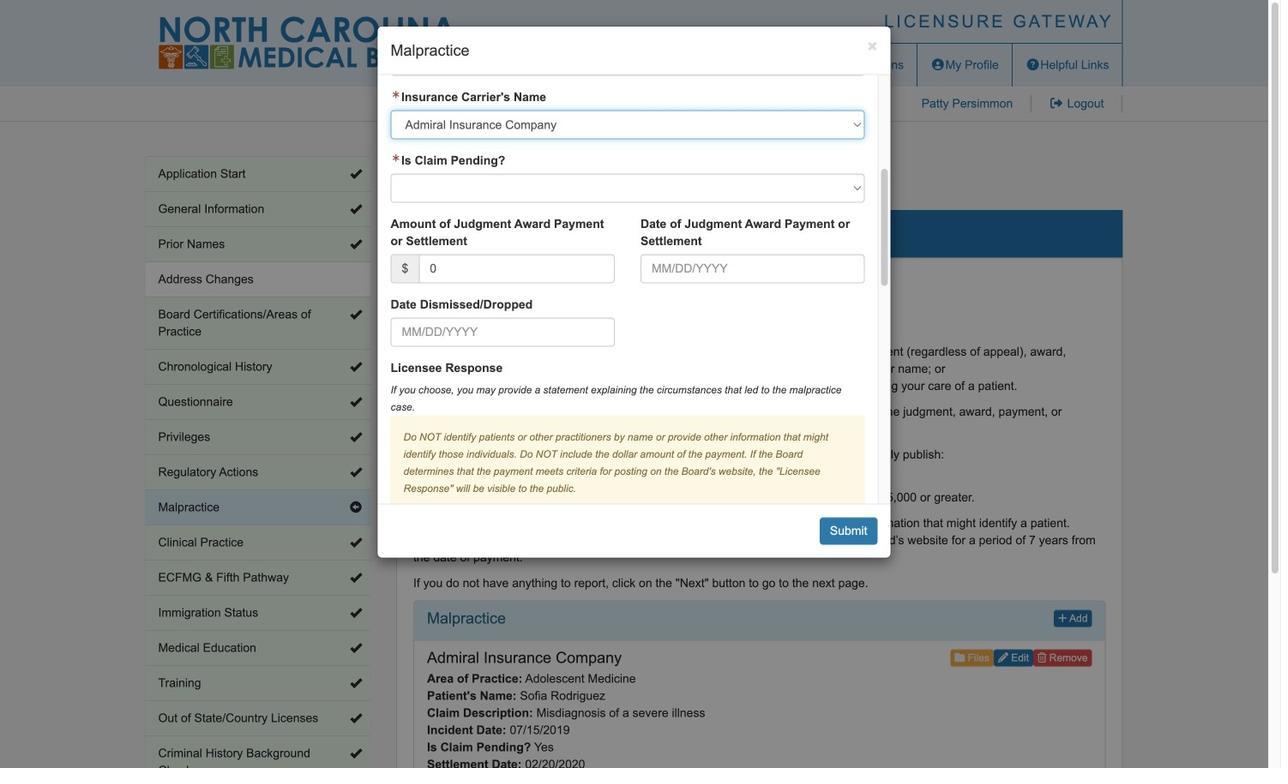 Task type: vqa. For each thing, say whether or not it's contained in the screenshot.
fourth fw icon
no



Task type: locate. For each thing, give the bounding box(es) containing it.
ok image
[[350, 239, 362, 251], [350, 309, 362, 321], [350, 361, 362, 373], [350, 432, 362, 444], [350, 467, 362, 479], [350, 537, 362, 549], [350, 572, 362, 584], [350, 607, 362, 619], [350, 643, 362, 655], [350, 748, 362, 760]]

1 vertical spatial mm/dd/yyyy text field
[[391, 318, 615, 347]]

4 ok image from the top
[[350, 678, 362, 690]]

0 vertical spatial mm/dd/yyyy text field
[[641, 255, 865, 284]]

MM/DD/YYYY text field
[[641, 255, 865, 284], [391, 318, 615, 347]]

trash o image
[[1038, 653, 1047, 663]]

north carolina medical board logo image
[[158, 16, 459, 69]]

2 ok image from the top
[[350, 309, 362, 321]]

0 vertical spatial fw image
[[391, 91, 402, 99]]

folder image
[[955, 653, 965, 663]]

circle arrow left image
[[350, 502, 362, 514]]

4 ok image from the top
[[350, 432, 362, 444]]

7 ok image from the top
[[350, 572, 362, 584]]

1 ok image from the top
[[350, 239, 362, 251]]

8 ok image from the top
[[350, 607, 362, 619]]

1 vertical spatial fw image
[[391, 154, 402, 163]]

ok image
[[350, 168, 362, 180], [350, 203, 362, 215], [350, 396, 362, 408], [350, 678, 362, 690], [350, 713, 362, 725]]

9 ok image from the top
[[350, 643, 362, 655]]

10 ok image from the top
[[350, 748, 362, 760]]

None submit
[[820, 518, 878, 545]]

3 ok image from the top
[[350, 361, 362, 373]]

fw image
[[391, 91, 402, 99], [391, 154, 402, 163]]

None text field
[[419, 255, 615, 284]]



Task type: describe. For each thing, give the bounding box(es) containing it.
user circle image
[[931, 59, 946, 71]]

sign out image
[[1049, 97, 1065, 109]]

5 ok image from the top
[[350, 467, 362, 479]]

plus image
[[1059, 613, 1068, 624]]

1 ok image from the top
[[350, 168, 362, 180]]

1 fw image from the top
[[391, 91, 402, 99]]

0 horizontal spatial mm/dd/yyyy text field
[[391, 318, 615, 347]]

5 ok image from the top
[[350, 713, 362, 725]]

home image
[[751, 59, 766, 71]]

file text image
[[825, 59, 840, 71]]

6 ok image from the top
[[350, 537, 362, 549]]

3 ok image from the top
[[350, 396, 362, 408]]

question circle image
[[1026, 59, 1041, 71]]

2 fw image from the top
[[391, 154, 402, 163]]

2 ok image from the top
[[350, 203, 362, 215]]

pencil image
[[999, 653, 1009, 663]]

1 horizontal spatial mm/dd/yyyy text field
[[641, 255, 865, 284]]



